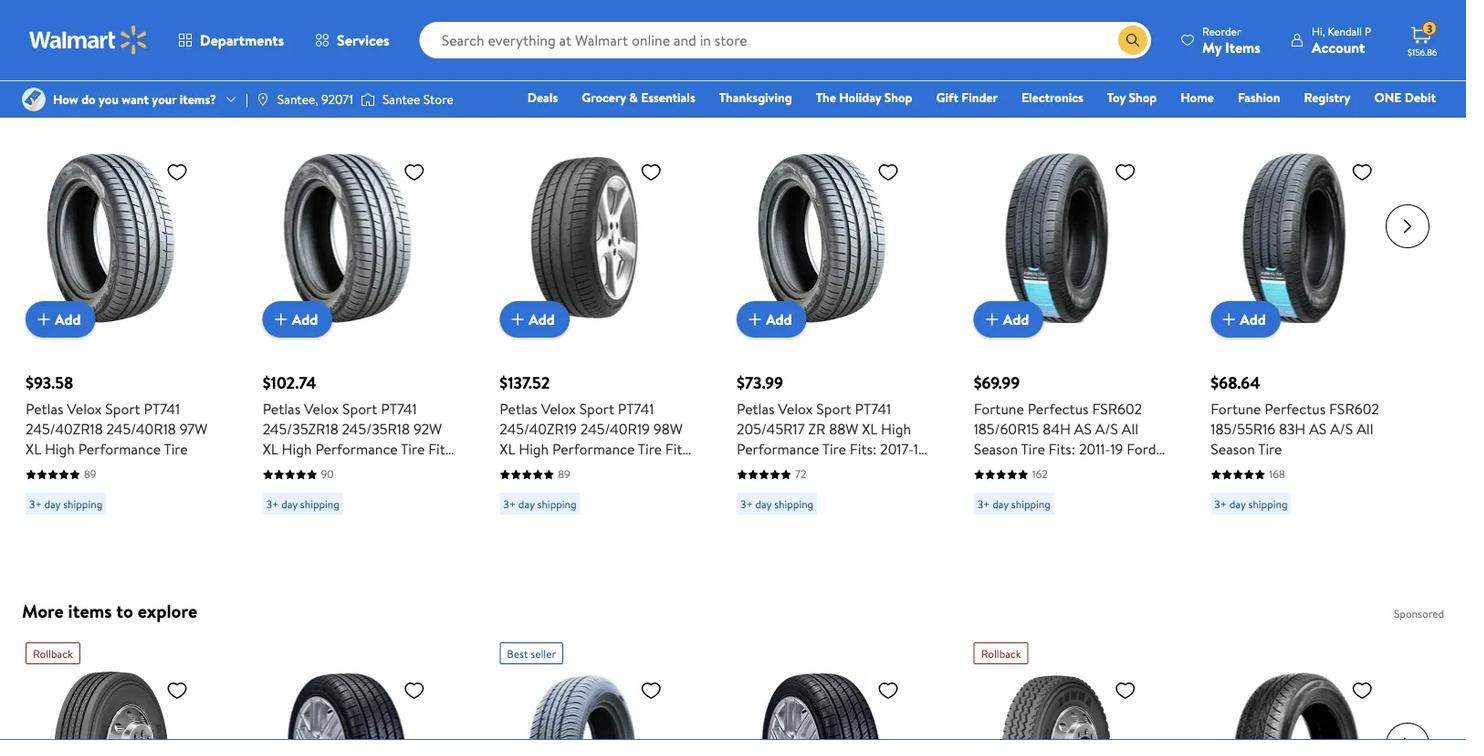 Task type: describe. For each thing, give the bounding box(es) containing it.
travelstar un33 225/50r17 98w xl high performance all season passenger tire 225/50/17 image
[[737, 672, 907, 740]]

thanksgiving link
[[711, 88, 800, 107]]

grocery
[[582, 89, 626, 106]]

add to favorites list, fortune perfectus fsr602 185/55r16 83h as a/s all season tire image
[[1352, 161, 1374, 184]]

add to favorites list, petlas velox sport pt741 205/45r17 zr 88w xl high performance tire fits: 2017-18 hyundai accent gls, 2012-17 kia rio sx image
[[877, 161, 899, 184]]

gift
[[936, 89, 959, 106]]

similar items with great grip based on customer reviews
[[22, 62, 247, 107]]

add button for petlas velox sport pt741 245/40zr18 245/40r18 97w xl high performance tire 'image'
[[26, 301, 95, 338]]

one debit link
[[1366, 88, 1444, 107]]

3+ day shipping for $68.64
[[1215, 496, 1288, 512]]

add to favorites list, petlas velox sport pt741 245/35zr18 245/35r18 92w xl high performance tire fits: 1995 ferrari f50 base image
[[403, 161, 425, 184]]

pt741 for $73.99
[[855, 399, 891, 419]]

sport for $137.52
[[579, 399, 614, 419]]

kendall
[[1328, 23, 1362, 39]]

fiesta
[[974, 459, 1011, 479]]

add button for petlas velox sport pt741 245/35zr18 245/35r18 92w xl high performance tire fits: 1995 ferrari f50 base "image"
[[263, 301, 333, 338]]

want
[[122, 90, 149, 108]]

2013-
[[500, 479, 534, 500]]

shop inside "link"
[[885, 89, 913, 106]]

product group containing $93.58
[[26, 117, 222, 522]]

malibu left ltz at the bottom left of the page
[[617, 479, 659, 500]]

services button
[[300, 18, 405, 62]]

performance for $102.74
[[315, 439, 398, 459]]

18
[[914, 439, 927, 459]]

sport for $93.58
[[105, 399, 140, 419]]

fortune for $68.64
[[1211, 399, 1261, 419]]

best
[[507, 646, 528, 662]]

sx
[[784, 479, 800, 500]]

add for fortune perfectus fsr602 185/60r15 84h as a/s all season tire fits: 2011-19 ford fiesta se, 2001-02 dodge neon acr image
[[1003, 309, 1029, 329]]

$68.64
[[1211, 372, 1260, 394]]

day for $73.99
[[756, 496, 772, 512]]

a/s for $68.64
[[1330, 419, 1354, 439]]

add to cart image for $102.74
[[270, 309, 292, 331]]

3 shipping from the left
[[537, 496, 577, 512]]

chevrolet right 15
[[551, 479, 614, 500]]

2016-
[[500, 459, 535, 479]]

electronics
[[1022, 89, 1084, 106]]

$68.64 fortune perfectus fsr602 185/55r16 83h as a/s all season tire
[[1211, 372, 1379, 459]]

santee,
[[277, 90, 318, 108]]

gift finder link
[[928, 88, 1006, 107]]

malibu left lt,
[[620, 459, 662, 479]]

add button for "petlas velox sport pt741 205/45r17 zr 88w xl high performance tire fits: 2017-18 hyundai accent gls, 2012-17 kia rio sx" image
[[737, 301, 807, 338]]

walmart image
[[29, 26, 148, 55]]

one debit walmart+
[[1375, 89, 1436, 132]]

xl for $102.74
[[263, 439, 278, 459]]

santee store
[[382, 90, 454, 108]]

high for $102.74
[[282, 439, 312, 459]]

$93.58 petlas velox sport pt741 245/40zr18 245/40r18 97w xl high performance tire
[[26, 372, 208, 459]]

3 day from the left
[[518, 496, 535, 512]]

performance for $73.99
[[737, 439, 819, 459]]

home link
[[1173, 88, 1223, 107]]

205/45r17
[[737, 419, 805, 439]]

2011-
[[1079, 439, 1111, 459]]

$69.99
[[974, 372, 1020, 394]]

98w
[[654, 419, 683, 439]]

performance for $93.58
[[78, 439, 161, 459]]

fullway hp108 performance p215/55r17 98w xl passenger tire image
[[500, 672, 670, 740]]

petlas velox sport pt741 245/40zr18 245/40r18 97w xl high performance tire image
[[26, 153, 195, 323]]

holiday
[[839, 89, 881, 106]]

as for $69.99
[[1075, 419, 1092, 439]]

fortune perfectus fsr602 185/55r16 83h as a/s all season tire image
[[1211, 153, 1381, 323]]

hyundai
[[737, 459, 789, 479]]

185/55r16
[[1211, 419, 1276, 439]]

search icon image
[[1126, 33, 1140, 47]]

$69.99 fortune perfectus fsr602 185/60r15 84h as a/s all season tire fits: 2011-19 ford fiesta se, 2001-02 dodge neon acr
[[974, 372, 1156, 500]]

3 3+ day shipping from the left
[[503, 496, 577, 512]]

tire for $137.52
[[638, 439, 662, 459]]

add for "petlas velox sport pt741 205/45r17 zr 88w xl high performance tire fits: 2017-18 hyundai accent gls, 2012-17 kia rio sx" image
[[766, 309, 792, 329]]

rollback for zenna mp-860 11r22.5 146/143n h commercial tire image
[[981, 646, 1021, 662]]

items for more
[[68, 598, 112, 624]]

f50
[[341, 459, 366, 479]]

fsr602 for $68.64
[[1329, 399, 1379, 419]]

high for $93.58
[[45, 439, 75, 459]]

add to favorites list, petlas velox sport pt741 245/40zr19 245/40r19 98w xl high performance tire fits: 2016-23 chevrolet malibu lt, 2013-15 chevrolet malibu ltz image
[[640, 161, 662, 184]]

registry link
[[1296, 88, 1359, 107]]

97w
[[180, 419, 208, 439]]

santee, 92071
[[277, 90, 353, 108]]

3+ for $73.99
[[740, 496, 753, 512]]

2012-
[[874, 459, 908, 479]]

se,
[[1015, 459, 1035, 479]]

1995
[[263, 459, 292, 479]]

add to favorites list, fullway hp108 performance p215/55r17 98w xl passenger tire image
[[640, 679, 662, 702]]

tire inside $68.64 fortune perfectus fsr602 185/55r16 83h as a/s all season tire
[[1258, 439, 1282, 459]]

add button for fortune perfectus fsr602 185/55r16 83h as a/s all season tire image
[[1211, 301, 1281, 338]]

with
[[129, 62, 164, 88]]

petlas velox sport pt741 245/35zr18 245/35r18 92w xl high performance tire fits: 1995 ferrari f50 base image
[[263, 153, 432, 323]]

5 3+ day shipping from the left
[[978, 496, 1051, 512]]

&
[[629, 89, 638, 106]]

245/40r18
[[106, 419, 176, 439]]

velox for $137.52
[[541, 399, 576, 419]]

3+ for $68.64
[[1215, 496, 1227, 512]]

the holiday shop
[[816, 89, 913, 106]]

the
[[816, 89, 836, 106]]

your
[[152, 90, 177, 108]]

petlas for $93.58
[[26, 399, 63, 419]]

product group containing $68.64
[[1211, 117, 1408, 522]]

perfectus for $69.99
[[1028, 399, 1089, 419]]

add to favorites list, petlas velox sport pt741 245/40zr18 245/40r18 97w xl high performance tire image
[[166, 161, 188, 184]]

245/35zr18
[[263, 419, 338, 439]]

ferrari
[[295, 459, 338, 479]]

travelstar un33 215/55r17 98w xl high performance all season passenger tire 215/55/17 image
[[263, 672, 432, 740]]

2017-
[[880, 439, 914, 459]]

$73.99 petlas velox sport pt741 205/45r17 zr 88w xl high performance tire fits: 2017-18 hyundai accent gls, 2012-17 kia rio sx
[[737, 372, 927, 500]]

petlas velox sport pt741 205/45r17 zr 88w xl high performance tire fits: 2017-18 hyundai accent gls, 2012-17 kia rio sx image
[[737, 153, 907, 323]]

items
[[1225, 37, 1261, 57]]

pt741 for $102.74
[[381, 399, 417, 419]]

3 add to cart image from the left
[[981, 309, 1003, 331]]

90
[[321, 467, 334, 482]]

add for petlas velox sport pt741 245/35zr18 245/35r18 92w xl high performance tire fits: 1995 ferrari f50 base "image"
[[292, 309, 318, 329]]

my
[[1203, 37, 1222, 57]]

product group containing $137.52
[[500, 117, 697, 522]]

add to favorites list, accelera phi r all season 215/55r17 98w xl passenger tire image
[[1352, 679, 1374, 702]]

customer
[[75, 89, 127, 107]]

162
[[1032, 467, 1048, 482]]

pt741 for $93.58
[[144, 399, 180, 419]]

pt741 inside $137.52 petlas velox sport pt741 245/40zr19 245/40r19 98w xl high performance tire fits: 2016-23 chevrolet malibu lt, 2013-15 chevrolet malibu ltz
[[618, 399, 654, 419]]

do
[[81, 90, 96, 108]]

accelera phi r all season 215/55r17 98w xl passenger tire image
[[1211, 672, 1381, 740]]

fsr602 for $69.99
[[1092, 399, 1142, 419]]

deals
[[528, 89, 558, 106]]

grocery & essentials
[[582, 89, 695, 106]]

Walmart Site-Wide search field
[[420, 22, 1151, 58]]

departments
[[200, 30, 284, 50]]

add for petlas velox sport pt741 245/40zr18 245/40r18 97w xl high performance tire 'image'
[[55, 309, 81, 329]]

season for $69.99
[[974, 439, 1018, 459]]

petlas for $102.74
[[263, 399, 301, 419]]

2 shop from the left
[[1129, 89, 1157, 106]]

$73.99
[[737, 372, 783, 394]]

92w
[[414, 419, 442, 439]]

 image for how do you want your items?
[[22, 88, 46, 111]]

245/40zr18
[[26, 419, 103, 439]]

$93.58
[[26, 372, 73, 394]]

tire for $73.99
[[822, 439, 846, 459]]

walmart+
[[1382, 114, 1436, 132]]

next slide for more items to explore list image
[[1386, 723, 1430, 740]]

fortune perfectus fsr602 185/60r15 84h as a/s all season tire fits: 2011-19 ford fiesta se, 2001-02 dodge neon acr image
[[974, 153, 1144, 323]]

great
[[168, 62, 210, 88]]

a/s for $69.99
[[1096, 419, 1119, 439]]

season for $68.64
[[1211, 439, 1255, 459]]

fits: for $73.99
[[850, 439, 877, 459]]

debit
[[1405, 89, 1436, 106]]

base
[[370, 459, 399, 479]]

2001-
[[1038, 459, 1074, 479]]

23
[[535, 459, 550, 479]]

$137.52
[[500, 372, 550, 394]]

the holiday shop link
[[808, 88, 921, 107]]

hi, kendall p account
[[1312, 23, 1371, 57]]

product group containing $73.99
[[737, 117, 934, 522]]

fits: for $102.74
[[428, 439, 455, 459]]



Task type: locate. For each thing, give the bounding box(es) containing it.
day for $68.64
[[1230, 496, 1246, 512]]

xl right '88w'
[[862, 419, 878, 439]]

3 add from the left
[[529, 309, 555, 329]]

3+ left rio
[[740, 496, 753, 512]]

Search search field
[[420, 22, 1151, 58]]

0 horizontal spatial as
[[1075, 419, 1092, 439]]

0 horizontal spatial add to cart image
[[270, 309, 292, 331]]

89
[[84, 467, 96, 482], [558, 467, 570, 482]]

add to cart image up $69.99
[[981, 309, 1003, 331]]

xl left 23
[[500, 439, 515, 459]]

tire inside $137.52 petlas velox sport pt741 245/40zr19 245/40r19 98w xl high performance tire fits: 2016-23 chevrolet malibu lt, 2013-15 chevrolet malibu ltz
[[638, 439, 662, 459]]

day for $102.74
[[281, 496, 298, 512]]

malibu
[[620, 459, 662, 479], [617, 479, 659, 500]]

add up $68.64
[[1240, 309, 1266, 329]]

shipping for $102.74
[[300, 496, 340, 512]]

fits: inside $73.99 petlas velox sport pt741 205/45r17 zr 88w xl high performance tire fits: 2017-18 hyundai accent gls, 2012-17 kia rio sx
[[850, 439, 877, 459]]

velox for $93.58
[[67, 399, 102, 419]]

essentials
[[641, 89, 695, 106]]

shipping for $68.64
[[1249, 496, 1288, 512]]

shipping for $73.99
[[774, 496, 814, 512]]

5 day from the left
[[993, 496, 1009, 512]]

velox down $93.58 at the left of page
[[67, 399, 102, 419]]

high for $73.99
[[881, 419, 911, 439]]

0 horizontal spatial perfectus
[[1028, 399, 1089, 419]]

5 add from the left
[[1003, 309, 1029, 329]]

explore
[[138, 598, 197, 624]]

day down 185/55r16
[[1230, 496, 1246, 512]]

88w
[[829, 419, 859, 439]]

 image for santee store
[[361, 90, 375, 109]]

sport right 245/40zr18
[[105, 399, 140, 419]]

sport for $73.99
[[817, 399, 852, 419]]

fits: inside $102.74 petlas velox sport pt741 245/35zr18 245/35r18 92w xl high performance tire fits: 1995 ferrari f50 base
[[428, 439, 455, 459]]

petlas down $93.58 at the left of page
[[26, 399, 63, 419]]

185/60r15
[[974, 419, 1039, 439]]

0 horizontal spatial season
[[974, 439, 1018, 459]]

1 rollback from the left
[[33, 646, 73, 662]]

xl inside $102.74 petlas velox sport pt741 245/35zr18 245/35r18 92w xl high performance tire fits: 1995 ferrari f50 base
[[263, 439, 278, 459]]

4 day from the left
[[756, 496, 772, 512]]

shop right 'toy'
[[1129, 89, 1157, 106]]

1 add to cart image from the left
[[270, 309, 292, 331]]

sport inside $137.52 petlas velox sport pt741 245/40zr19 245/40r19 98w xl high performance tire fits: 2016-23 chevrolet malibu lt, 2013-15 chevrolet malibu ltz
[[579, 399, 614, 419]]

1 horizontal spatial fortune
[[1211, 399, 1261, 419]]

add to favorites list, fortune perfectus fsr602 185/60r15 84h as a/s all season tire fits: 2011-19 ford fiesta se, 2001-02 dodge neon acr image
[[1115, 161, 1136, 184]]

chevrolet right 23
[[554, 459, 617, 479]]

2 sport from the left
[[342, 399, 377, 419]]

all right 83h
[[1357, 419, 1374, 439]]

2 petlas from the left
[[263, 399, 301, 419]]

add to cart image for $73.99
[[744, 309, 766, 331]]

zenna mp-860 11r22.5 146/143n h commercial tire image
[[974, 672, 1144, 740]]

petlas down the '$73.99'
[[737, 399, 775, 419]]

2 add button from the left
[[263, 301, 333, 338]]

day left sx
[[756, 496, 772, 512]]

all inside $68.64 fortune perfectus fsr602 185/55r16 83h as a/s all season tire
[[1357, 419, 1374, 439]]

add to favorites list, zenna ap250 11r24.5 149/146l h commercial tire image
[[166, 679, 188, 702]]

product group containing best seller
[[500, 636, 711, 740]]

product group containing $102.74
[[263, 117, 460, 522]]

xl inside $93.58 petlas velox sport pt741 245/40zr18 245/40r18 97w xl high performance tire
[[26, 439, 41, 459]]

1 fsr602 from the left
[[1092, 399, 1142, 419]]

based
[[22, 89, 55, 107]]

2 fortune from the left
[[1211, 399, 1261, 419]]

$156.86
[[1408, 46, 1438, 58]]

3 tire from the left
[[638, 439, 662, 459]]

petlas inside $93.58 petlas velox sport pt741 245/40zr18 245/40r18 97w xl high performance tire
[[26, 399, 63, 419]]

3 sport from the left
[[579, 399, 614, 419]]

xl inside $73.99 petlas velox sport pt741 205/45r17 zr 88w xl high performance tire fits: 2017-18 hyundai accent gls, 2012-17 kia rio sx
[[862, 419, 878, 439]]

fits: right base
[[428, 439, 455, 459]]

add up $93.58 at the left of page
[[55, 309, 81, 329]]

2 pt741 from the left
[[381, 399, 417, 419]]

add to cart image up $102.74
[[270, 309, 292, 331]]

velox inside $93.58 petlas velox sport pt741 245/40zr18 245/40r18 97w xl high performance tire
[[67, 399, 102, 419]]

72
[[795, 467, 807, 482]]

petlas down '$137.52' at the left bottom
[[500, 399, 538, 419]]

1 fortune from the left
[[974, 399, 1024, 419]]

items left to
[[68, 598, 112, 624]]

velox inside $137.52 petlas velox sport pt741 245/40zr19 245/40r19 98w xl high performance tire fits: 2016-23 chevrolet malibu lt, 2013-15 chevrolet malibu ltz
[[541, 399, 576, 419]]

product group containing $69.99
[[974, 117, 1171, 522]]

tire for $93.58
[[164, 439, 188, 459]]

rollback up zenna mp-860 11r22.5 146/143n h commercial tire image
[[981, 646, 1021, 662]]

all
[[1122, 419, 1139, 439], [1357, 419, 1374, 439]]

add button for fortune perfectus fsr602 185/60r15 84h as a/s all season tire fits: 2011-19 ford fiesta se, 2001-02 dodge neon acr image
[[974, 301, 1044, 338]]

sport inside $102.74 petlas velox sport pt741 245/35zr18 245/35r18 92w xl high performance tire fits: 1995 ferrari f50 base
[[342, 399, 377, 419]]

shipping down 245/40zr18
[[63, 496, 102, 512]]

3+ day shipping down 168
[[1215, 496, 1288, 512]]

sport inside $93.58 petlas velox sport pt741 245/40zr18 245/40r18 97w xl high performance tire
[[105, 399, 140, 419]]

seller
[[531, 646, 556, 662]]

2 89 from the left
[[558, 467, 570, 482]]

2 add from the left
[[292, 309, 318, 329]]

2 a/s from the left
[[1330, 419, 1354, 439]]

add button up $93.58 at the left of page
[[26, 301, 95, 338]]

4 velox from the left
[[778, 399, 813, 419]]

kia
[[737, 479, 756, 500]]

1 horizontal spatial perfectus
[[1265, 399, 1326, 419]]

0 horizontal spatial a/s
[[1096, 419, 1119, 439]]

grocery & essentials link
[[574, 88, 704, 107]]

dodge
[[1094, 459, 1137, 479]]

1 horizontal spatial a/s
[[1330, 419, 1354, 439]]

petlas down $102.74
[[263, 399, 301, 419]]

3+ day shipping down se,
[[978, 496, 1051, 512]]

1 horizontal spatial 89
[[558, 467, 570, 482]]

add button up $102.74
[[263, 301, 333, 338]]

performance inside $73.99 petlas velox sport pt741 205/45r17 zr 88w xl high performance tire fits: 2017-18 hyundai accent gls, 2012-17 kia rio sx
[[737, 439, 819, 459]]

high inside $93.58 petlas velox sport pt741 245/40zr18 245/40r18 97w xl high performance tire
[[45, 439, 75, 459]]

performance inside $93.58 petlas velox sport pt741 245/40zr18 245/40r18 97w xl high performance tire
[[78, 439, 161, 459]]

83h
[[1279, 419, 1306, 439]]

a/s inside "$69.99 fortune perfectus fsr602 185/60r15 84h as a/s all season tire fits: 2011-19 ford fiesta se, 2001-02 dodge neon acr"
[[1096, 419, 1119, 439]]

store
[[423, 90, 454, 108]]

velox for $73.99
[[778, 399, 813, 419]]

zr
[[809, 419, 826, 439]]

 image
[[22, 88, 46, 111], [361, 90, 375, 109], [256, 92, 270, 107]]

5 tire from the left
[[1021, 439, 1045, 459]]

2 velox from the left
[[304, 399, 339, 419]]

1 horizontal spatial rollback
[[981, 646, 1021, 662]]

0 horizontal spatial fsr602
[[1092, 399, 1142, 419]]

registry
[[1304, 89, 1351, 106]]

season up neon
[[974, 439, 1018, 459]]

3+ day shipping for $93.58
[[29, 496, 102, 512]]

1 add button from the left
[[26, 301, 95, 338]]

all for $69.99
[[1122, 419, 1139, 439]]

add to cart image up '$137.52' at the left bottom
[[507, 309, 529, 331]]

2 perfectus from the left
[[1265, 399, 1326, 419]]

account
[[1312, 37, 1365, 57]]

petlas velox sport pt741 245/40zr19 245/40r19 98w xl high performance tire fits: 2016-23 chevrolet malibu lt, 2013-15 chevrolet malibu ltz image
[[500, 153, 670, 323]]

perfectus inside $68.64 fortune perfectus fsr602 185/55r16 83h as a/s all season tire
[[1265, 399, 1326, 419]]

0 vertical spatial items
[[81, 62, 124, 88]]

items up customer
[[81, 62, 124, 88]]

add for fortune perfectus fsr602 185/55r16 83h as a/s all season tire image
[[1240, 309, 1266, 329]]

1 velox from the left
[[67, 399, 102, 419]]

petlas for $137.52
[[500, 399, 538, 419]]

6 shipping from the left
[[1249, 496, 1288, 512]]

day left acr
[[993, 496, 1009, 512]]

3+ left 15
[[503, 496, 516, 512]]

add to cart image up the '$73.99'
[[744, 309, 766, 331]]

fits: left 2011-
[[1049, 439, 1076, 459]]

reorder my items
[[1203, 23, 1261, 57]]

3+
[[29, 496, 42, 512], [266, 496, 279, 512], [503, 496, 516, 512], [740, 496, 753, 512], [978, 496, 990, 512], [1215, 496, 1227, 512]]

toy
[[1107, 89, 1126, 106]]

3 add button from the left
[[500, 301, 570, 338]]

performance for $137.52
[[552, 439, 635, 459]]

velox down '$137.52' at the left bottom
[[541, 399, 576, 419]]

 image left the on
[[22, 88, 46, 111]]

3+ day shipping down 245/40zr18
[[29, 496, 102, 512]]

add up $69.99
[[1003, 309, 1029, 329]]

tire inside $73.99 petlas velox sport pt741 205/45r17 zr 88w xl high performance tire fits: 2017-18 hyundai accent gls, 2012-17 kia rio sx
[[822, 439, 846, 459]]

fits: inside "$69.99 fortune perfectus fsr602 185/60r15 84h as a/s all season tire fits: 2011-19 ford fiesta se, 2001-02 dodge neon acr"
[[1049, 439, 1076, 459]]

sport
[[105, 399, 140, 419], [342, 399, 377, 419], [579, 399, 614, 419], [817, 399, 852, 419]]

high inside $102.74 petlas velox sport pt741 245/35zr18 245/35r18 92w xl high performance tire fits: 1995 ferrari f50 base
[[282, 439, 312, 459]]

2 fsr602 from the left
[[1329, 399, 1379, 419]]

89 right 23
[[558, 467, 570, 482]]

add for petlas velox sport pt741 245/40zr19 245/40r19 98w xl high performance tire fits: 2016-23 chevrolet malibu lt, 2013-15 chevrolet malibu ltz image
[[529, 309, 555, 329]]

add to cart image
[[33, 309, 55, 331], [744, 309, 766, 331], [981, 309, 1003, 331], [1218, 309, 1240, 331]]

add to cart image up $68.64
[[1218, 309, 1240, 331]]

1 add to cart image from the left
[[33, 309, 55, 331]]

fortune
[[974, 399, 1024, 419], [1211, 399, 1261, 419]]

4 shipping from the left
[[774, 496, 814, 512]]

sport for $102.74
[[342, 399, 377, 419]]

high down $93.58 at the left of page
[[45, 439, 75, 459]]

1 as from the left
[[1075, 419, 1092, 439]]

2 fits: from the left
[[665, 439, 692, 459]]

perfectus inside "$69.99 fortune perfectus fsr602 185/60r15 84h as a/s all season tire fits: 2011-19 ford fiesta se, 2001-02 dodge neon acr"
[[1028, 399, 1089, 419]]

perfectus up 2011-
[[1028, 399, 1089, 419]]

next slide for similar items with great grip list image
[[1386, 205, 1430, 248]]

4 performance from the left
[[737, 439, 819, 459]]

2 horizontal spatial  image
[[361, 90, 375, 109]]

1 all from the left
[[1122, 419, 1139, 439]]

3 pt741 from the left
[[618, 399, 654, 419]]

pt741 inside $102.74 petlas velox sport pt741 245/35zr18 245/35r18 92w xl high performance tire fits: 1995 ferrari f50 base
[[381, 399, 417, 419]]

pt741 inside $93.58 petlas velox sport pt741 245/40zr18 245/40r18 97w xl high performance tire
[[144, 399, 180, 419]]

1 horizontal spatial shop
[[1129, 89, 1157, 106]]

items for similar
[[81, 62, 124, 88]]

3+ for $102.74
[[266, 496, 279, 512]]

fortune down $68.64
[[1211, 399, 1261, 419]]

xl for $93.58
[[26, 439, 41, 459]]

fsr602 inside "$69.99 fortune perfectus fsr602 185/60r15 84h as a/s all season tire fits: 2011-19 ford fiesta se, 2001-02 dodge neon acr"
[[1092, 399, 1142, 419]]

2 3+ from the left
[[266, 496, 279, 512]]

1 tire from the left
[[164, 439, 188, 459]]

petlas for $73.99
[[737, 399, 775, 419]]

0 horizontal spatial fortune
[[974, 399, 1024, 419]]

sport up the accent
[[817, 399, 852, 419]]

5 add button from the left
[[974, 301, 1044, 338]]

high left f50
[[282, 439, 312, 459]]

3 performance from the left
[[552, 439, 635, 459]]

5 shipping from the left
[[1012, 496, 1051, 512]]

tire inside "$69.99 fortune perfectus fsr602 185/60r15 84h as a/s all season tire fits: 2011-19 ford fiesta se, 2001-02 dodge neon acr"
[[1021, 439, 1045, 459]]

ltz
[[663, 479, 685, 500]]

6 day from the left
[[1230, 496, 1246, 512]]

2 day from the left
[[281, 496, 298, 512]]

day
[[44, 496, 61, 512], [281, 496, 298, 512], [518, 496, 535, 512], [756, 496, 772, 512], [993, 496, 1009, 512], [1230, 496, 1246, 512]]

3 velox from the left
[[541, 399, 576, 419]]

all inside "$69.99 fortune perfectus fsr602 185/60r15 84h as a/s all season tire fits: 2011-19 ford fiesta se, 2001-02 dodge neon acr"
[[1122, 419, 1139, 439]]

as inside $68.64 fortune perfectus fsr602 185/55r16 83h as a/s all season tire
[[1310, 419, 1327, 439]]

add button up the '$73.99'
[[737, 301, 807, 338]]

4 add button from the left
[[737, 301, 807, 338]]

performance
[[78, 439, 161, 459], [315, 439, 398, 459], [552, 439, 635, 459], [737, 439, 819, 459]]

season inside "$69.99 fortune perfectus fsr602 185/60r15 84h as a/s all season tire fits: 2011-19 ford fiesta se, 2001-02 dodge neon acr"
[[974, 439, 1018, 459]]

0 horizontal spatial  image
[[22, 88, 46, 111]]

all for $68.64
[[1357, 419, 1374, 439]]

as right 83h
[[1310, 419, 1327, 439]]

walmart+ link
[[1374, 113, 1444, 133]]

velox down the '$73.99'
[[778, 399, 813, 419]]

a/s right 83h
[[1330, 419, 1354, 439]]

fsr602 right 83h
[[1329, 399, 1379, 419]]

6 3+ day shipping from the left
[[1215, 496, 1288, 512]]

grip
[[215, 62, 247, 88]]

add button up $68.64
[[1211, 301, 1281, 338]]

 image right 92071
[[361, 90, 375, 109]]

rollback down the more
[[33, 646, 73, 662]]

add button up '$137.52' at the left bottom
[[500, 301, 570, 338]]

home
[[1181, 89, 1214, 106]]

3+ for $93.58
[[29, 496, 42, 512]]

1 pt741 from the left
[[144, 399, 180, 419]]

fits: for $137.52
[[665, 439, 692, 459]]

high up 15
[[519, 439, 549, 459]]

5 3+ from the left
[[978, 496, 990, 512]]

sport inside $73.99 petlas velox sport pt741 205/45r17 zr 88w xl high performance tire fits: 2017-18 hyundai accent gls, 2012-17 kia rio sx
[[817, 399, 852, 419]]

perfectus up 168
[[1265, 399, 1326, 419]]

tire inside $102.74 petlas velox sport pt741 245/35zr18 245/35r18 92w xl high performance tire fits: 1995 ferrari f50 base
[[401, 439, 425, 459]]

shipping down 23
[[537, 496, 577, 512]]

2 season from the left
[[1211, 439, 1255, 459]]

3+ down 185/55r16
[[1215, 496, 1227, 512]]

 image right |
[[256, 92, 270, 107]]

product group
[[26, 117, 222, 522], [263, 117, 460, 522], [500, 117, 697, 522], [737, 117, 934, 522], [974, 117, 1171, 522], [1211, 117, 1408, 522], [26, 636, 237, 740], [500, 636, 711, 740], [974, 636, 1185, 740]]

1 89 from the left
[[84, 467, 96, 482]]

high inside $73.99 petlas velox sport pt741 205/45r17 zr 88w xl high performance tire fits: 2017-18 hyundai accent gls, 2012-17 kia rio sx
[[881, 419, 911, 439]]

season
[[974, 439, 1018, 459], [1211, 439, 1255, 459]]

xl inside $137.52 petlas velox sport pt741 245/40zr19 245/40r19 98w xl high performance tire fits: 2016-23 chevrolet malibu lt, 2013-15 chevrolet malibu ltz
[[500, 439, 515, 459]]

4 add from the left
[[766, 309, 792, 329]]

1 horizontal spatial fsr602
[[1329, 399, 1379, 419]]

2 all from the left
[[1357, 419, 1374, 439]]

as
[[1075, 419, 1092, 439], [1310, 419, 1327, 439]]

shop right holiday
[[885, 89, 913, 106]]

gls,
[[841, 459, 870, 479]]

3+ down 245/40zr18
[[29, 496, 42, 512]]

petlas
[[26, 399, 63, 419], [263, 399, 301, 419], [500, 399, 538, 419], [737, 399, 775, 419]]

1 3+ day shipping from the left
[[29, 496, 102, 512]]

6 add from the left
[[1240, 309, 1266, 329]]

tire inside $93.58 petlas velox sport pt741 245/40zr18 245/40r18 97w xl high performance tire
[[164, 439, 188, 459]]

to
[[116, 598, 133, 624]]

sport up f50
[[342, 399, 377, 419]]

3+ day shipping down 23
[[503, 496, 577, 512]]

3 3+ from the left
[[503, 496, 516, 512]]

0 horizontal spatial all
[[1122, 419, 1139, 439]]

3+ day shipping down hyundai
[[740, 496, 814, 512]]

92071
[[321, 90, 353, 108]]

you
[[99, 90, 119, 108]]

rollback for zenna ap250 11r24.5 149/146l h commercial tire image
[[33, 646, 73, 662]]

add button for petlas velox sport pt741 245/40zr19 245/40r19 98w xl high performance tire fits: 2016-23 chevrolet malibu lt, 2013-15 chevrolet malibu ltz image
[[500, 301, 570, 338]]

as right 84h
[[1075, 419, 1092, 439]]

4 add to cart image from the left
[[1218, 309, 1240, 331]]

day down '1995'
[[281, 496, 298, 512]]

shipping for $93.58
[[63, 496, 102, 512]]

sport right 245/40zr19
[[579, 399, 614, 419]]

3+ day shipping down ferrari
[[266, 496, 340, 512]]

performance up 90
[[315, 439, 398, 459]]

performance inside $137.52 petlas velox sport pt741 245/40zr19 245/40r19 98w xl high performance tire fits: 2016-23 chevrolet malibu lt, 2013-15 chevrolet malibu ltz
[[552, 439, 635, 459]]

168
[[1269, 467, 1285, 482]]

fashion
[[1238, 89, 1280, 106]]

petlas inside $73.99 petlas velox sport pt741 205/45r17 zr 88w xl high performance tire fits: 2017-18 hyundai accent gls, 2012-17 kia rio sx
[[737, 399, 775, 419]]

more items to explore
[[22, 598, 197, 624]]

add to cart image up $93.58 at the left of page
[[33, 309, 55, 331]]

gift finder
[[936, 89, 998, 106]]

2 3+ day shipping from the left
[[266, 496, 340, 512]]

how
[[53, 90, 78, 108]]

xl
[[862, 419, 878, 439], [26, 439, 41, 459], [263, 439, 278, 459], [500, 439, 515, 459]]

petlas inside $102.74 petlas velox sport pt741 245/35zr18 245/35r18 92w xl high performance tire fits: 1995 ferrari f50 base
[[263, 399, 301, 419]]

1 horizontal spatial season
[[1211, 439, 1255, 459]]

1 add from the left
[[55, 309, 81, 329]]

1 performance from the left
[[78, 439, 161, 459]]

2 shipping from the left
[[300, 496, 340, 512]]

3+ day shipping for $73.99
[[740, 496, 814, 512]]

zenna ap250 11r24.5 149/146l h commercial tire image
[[26, 672, 195, 740]]

3+ down fiesta
[[978, 496, 990, 512]]

1 shop from the left
[[885, 89, 913, 106]]

neon
[[974, 479, 1009, 500]]

0 horizontal spatial shop
[[885, 89, 913, 106]]

6 tire from the left
[[1258, 439, 1282, 459]]

fortune inside "$69.99 fortune perfectus fsr602 185/60r15 84h as a/s all season tire fits: 2011-19 ford fiesta se, 2001-02 dodge neon acr"
[[974, 399, 1024, 419]]

fits: left the 2017- in the right bottom of the page
[[850, 439, 877, 459]]

fortune for $69.99
[[974, 399, 1024, 419]]

season left 83h
[[1211, 439, 1255, 459]]

petlas inside $137.52 petlas velox sport pt741 245/40zr19 245/40r19 98w xl high performance tire fits: 2016-23 chevrolet malibu lt, 2013-15 chevrolet malibu ltz
[[500, 399, 538, 419]]

1 horizontal spatial all
[[1357, 419, 1374, 439]]

items?
[[180, 90, 216, 108]]

tire
[[164, 439, 188, 459], [401, 439, 425, 459], [638, 439, 662, 459], [822, 439, 846, 459], [1021, 439, 1045, 459], [1258, 439, 1282, 459]]

performance left "97w"
[[78, 439, 161, 459]]

1 horizontal spatial  image
[[256, 92, 270, 107]]

fsr602 inside $68.64 fortune perfectus fsr602 185/55r16 83h as a/s all season tire
[[1329, 399, 1379, 419]]

1 horizontal spatial as
[[1310, 419, 1327, 439]]

 image for santee, 92071
[[256, 92, 270, 107]]

add to cart image for $68.64
[[1218, 309, 1240, 331]]

add button up $69.99
[[974, 301, 1044, 338]]

a/s
[[1096, 419, 1119, 439], [1330, 419, 1354, 439]]

shipping down 90
[[300, 496, 340, 512]]

on
[[58, 89, 72, 107]]

performance right 23
[[552, 439, 635, 459]]

velox inside $102.74 petlas velox sport pt741 245/35zr18 245/35r18 92w xl high performance tire fits: 1995 ferrari f50 base
[[304, 399, 339, 419]]

2 tire from the left
[[401, 439, 425, 459]]

1 petlas from the left
[[26, 399, 63, 419]]

add to favorites list, travelstar un33 215/55r17 98w xl high performance all season passenger tire 215/55/17 image
[[403, 679, 425, 702]]

245/40r19
[[581, 419, 650, 439]]

1 shipping from the left
[[63, 496, 102, 512]]

xl left ferrari
[[263, 439, 278, 459]]

xl down $93.58 at the left of page
[[26, 439, 41, 459]]

fortune down $69.99
[[974, 399, 1024, 419]]

a/s left ford at the right bottom
[[1096, 419, 1119, 439]]

pt741
[[144, 399, 180, 419], [381, 399, 417, 419], [618, 399, 654, 419], [855, 399, 891, 419]]

2 as from the left
[[1310, 419, 1327, 439]]

fits: up ltz at the bottom left of the page
[[665, 439, 692, 459]]

add to favorites list, zenna mp-860 11r22.5 146/143n h commercial tire image
[[1115, 679, 1136, 702]]

departments button
[[163, 18, 300, 62]]

fsr602
[[1092, 399, 1142, 419], [1329, 399, 1379, 419]]

add up '$137.52' at the left bottom
[[529, 309, 555, 329]]

0 horizontal spatial rollback
[[33, 646, 73, 662]]

add to favorites list, travelstar un33 225/50r17 98w xl high performance all season passenger tire 225/50/17 image
[[877, 679, 899, 702]]

shop
[[885, 89, 913, 106], [1129, 89, 1157, 106]]

items inside similar items with great grip based on customer reviews
[[81, 62, 124, 88]]

shipping down the 72
[[774, 496, 814, 512]]

velox inside $73.99 petlas velox sport pt741 205/45r17 zr 88w xl high performance tire fits: 2017-18 hyundai accent gls, 2012-17 kia rio sx
[[778, 399, 813, 419]]

how do you want your items?
[[53, 90, 216, 108]]

4 tire from the left
[[822, 439, 846, 459]]

3+ day shipping for $102.74
[[266, 496, 340, 512]]

15
[[534, 479, 547, 500]]

fortune inside $68.64 fortune perfectus fsr602 185/55r16 83h as a/s all season tire
[[1211, 399, 1261, 419]]

6 add button from the left
[[1211, 301, 1281, 338]]

84h
[[1043, 419, 1071, 439]]

pt741 inside $73.99 petlas velox sport pt741 205/45r17 zr 88w xl high performance tire fits: 2017-18 hyundai accent gls, 2012-17 kia rio sx
[[855, 399, 891, 419]]

velox down $102.74
[[304, 399, 339, 419]]

performance inside $102.74 petlas velox sport pt741 245/35zr18 245/35r18 92w xl high performance tire fits: 1995 ferrari f50 base
[[315, 439, 398, 459]]

tire for $102.74
[[401, 439, 425, 459]]

velox for $102.74
[[304, 399, 339, 419]]

1 day from the left
[[44, 496, 61, 512]]

2 performance from the left
[[315, 439, 398, 459]]

add to cart image for $93.58
[[33, 309, 55, 331]]

2 add to cart image from the left
[[507, 309, 529, 331]]

shipping down 162
[[1012, 496, 1051, 512]]

fits: inside $137.52 petlas velox sport pt741 245/40zr19 245/40r19 98w xl high performance tire fits: 2016-23 chevrolet malibu lt, 2013-15 chevrolet malibu ltz
[[665, 439, 692, 459]]

perfectus for $68.64
[[1265, 399, 1326, 419]]

shipping down 168
[[1249, 496, 1288, 512]]

1 3+ from the left
[[29, 496, 42, 512]]

a/s inside $68.64 fortune perfectus fsr602 185/55r16 83h as a/s all season tire
[[1330, 419, 1354, 439]]

day for $93.58
[[44, 496, 61, 512]]

perfectus
[[1028, 399, 1089, 419], [1265, 399, 1326, 419]]

2 rollback from the left
[[981, 646, 1021, 662]]

high left 18 at the right bottom of page
[[881, 419, 911, 439]]

add to cart image
[[270, 309, 292, 331], [507, 309, 529, 331]]

similar
[[22, 62, 76, 88]]

4 3+ from the left
[[740, 496, 753, 512]]

1 perfectus from the left
[[1028, 399, 1089, 419]]

2 add to cart image from the left
[[744, 309, 766, 331]]

day down 245/40zr18
[[44, 496, 61, 512]]

3+ down '1995'
[[266, 496, 279, 512]]

3 petlas from the left
[[500, 399, 538, 419]]

1 horizontal spatial add to cart image
[[507, 309, 529, 331]]

one
[[1375, 89, 1402, 106]]

add to cart image for petlas velox sport pt741 245/40zr19 245/40r19 98w xl high performance tire fits: 2016-23 chevrolet malibu lt, 2013-15 chevrolet malibu ltz
[[507, 309, 529, 331]]

|
[[246, 90, 248, 108]]

performance up the 72
[[737, 439, 819, 459]]

6 3+ from the left
[[1215, 496, 1227, 512]]

high inside $137.52 petlas velox sport pt741 245/40zr19 245/40r19 98w xl high performance tire fits: 2016-23 chevrolet malibu lt, 2013-15 chevrolet malibu ltz
[[519, 439, 549, 459]]

all right 2011-
[[1122, 419, 1139, 439]]

1 sport from the left
[[105, 399, 140, 419]]

4 petlas from the left
[[737, 399, 775, 419]]

4 3+ day shipping from the left
[[740, 496, 814, 512]]

hi,
[[1312, 23, 1325, 39]]

1 a/s from the left
[[1096, 419, 1119, 439]]

add up the '$73.99'
[[766, 309, 792, 329]]

day down 2016- at the left bottom of the page
[[518, 496, 535, 512]]

245/35r18
[[342, 419, 410, 439]]

electronics link
[[1013, 88, 1092, 107]]

1 season from the left
[[974, 439, 1018, 459]]

season inside $68.64 fortune perfectus fsr602 185/55r16 83h as a/s all season tire
[[1211, 439, 1255, 459]]

4 pt741 from the left
[[855, 399, 891, 419]]

89 down 245/40zr18
[[84, 467, 96, 482]]

as inside "$69.99 fortune perfectus fsr602 185/60r15 84h as a/s all season tire fits: 2011-19 ford fiesta se, 2001-02 dodge neon acr"
[[1075, 419, 1092, 439]]

1 vertical spatial items
[[68, 598, 112, 624]]

as for $68.64
[[1310, 419, 1327, 439]]

xl for $73.99
[[862, 419, 878, 439]]

fsr602 up 19
[[1092, 399, 1142, 419]]

sponsored
[[1394, 606, 1444, 621]]

1 fits: from the left
[[428, 439, 455, 459]]

$102.74
[[263, 372, 316, 394]]

4 fits: from the left
[[1049, 439, 1076, 459]]

245/40zr19
[[500, 419, 577, 439]]

add up $102.74
[[292, 309, 318, 329]]

4 sport from the left
[[817, 399, 852, 419]]

3 fits: from the left
[[850, 439, 877, 459]]

best seller
[[507, 646, 556, 662]]

0 horizontal spatial 89
[[84, 467, 96, 482]]



Task type: vqa. For each thing, say whether or not it's contained in the screenshot.
All associated with $68.64
yes



